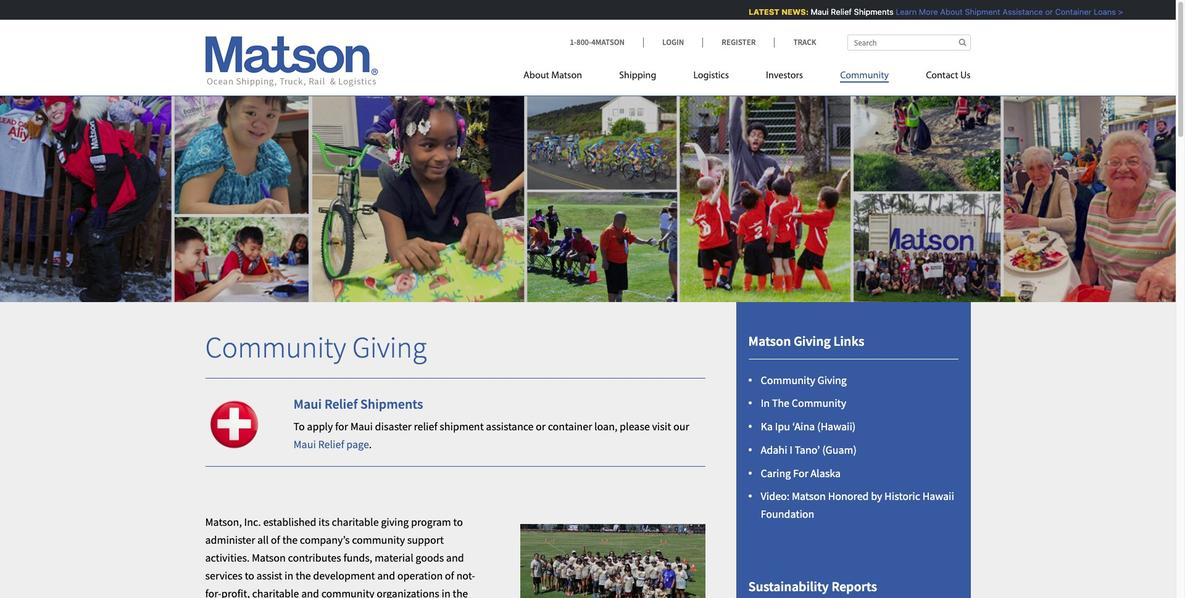 Task type: locate. For each thing, give the bounding box(es) containing it.
community up the material
[[352, 534, 405, 548]]

community inside top menu navigation
[[841, 71, 889, 81]]

1 horizontal spatial of
[[445, 569, 454, 583]]

video: matson honored by historic hawaii foundation
[[761, 490, 955, 522]]

of left not-
[[445, 569, 454, 583]]

0 horizontal spatial community giving
[[205, 329, 427, 366]]

community down development
[[321, 587, 375, 599]]

maui up to
[[294, 396, 322, 413]]

disaster
[[375, 420, 412, 434]]

shipments left the learn
[[852, 7, 892, 17]]

community
[[352, 534, 405, 548], [321, 587, 375, 599]]

track link
[[775, 37, 817, 48]]

shipments up disaster
[[360, 396, 423, 413]]

about matson
[[524, 71, 582, 81]]

in the community
[[761, 397, 847, 411]]

or
[[1044, 7, 1051, 17], [536, 420, 546, 434]]

learn
[[894, 7, 915, 17]]

2 vertical spatial relief
[[318, 438, 344, 452]]

maui right news: on the top of the page
[[809, 7, 827, 17]]

the down established
[[282, 534, 298, 548]]

and
[[446, 551, 464, 566], [377, 569, 395, 583], [301, 587, 319, 599]]

or left container
[[1044, 7, 1051, 17]]

latest news: maui relief shipments learn more about shipment assistance or container loans >
[[747, 7, 1122, 17]]

'aina
[[793, 420, 815, 434]]

4matson
[[592, 37, 625, 48]]

charitable right its
[[332, 516, 379, 530]]

shipping link
[[601, 65, 675, 90]]

learn more about shipment assistance or container loans > link
[[894, 7, 1122, 17]]

0 vertical spatial the
[[282, 534, 298, 548]]

matson up assist
[[252, 551, 286, 566]]

for-
[[205, 587, 222, 599]]

container
[[1054, 7, 1090, 17]]

or inside to apply for maui disaster relief shipment assistance or container loan, please visit our maui relief page .
[[536, 420, 546, 434]]

about inside top menu navigation
[[524, 71, 549, 81]]

video: matson honored by historic hawaii foundation link
[[761, 490, 955, 522]]

caring for alaska
[[761, 467, 841, 481]]

matson down 1-
[[552, 71, 582, 81]]

more
[[917, 7, 936, 17]]

0 horizontal spatial or
[[536, 420, 546, 434]]

1 horizontal spatial charitable
[[332, 516, 379, 530]]

matson, inc. established its charitable giving program to administer all of the company's community support activities. matson contributes funds, material goods and services to assist in the development and operation of not- for-profit, charitable and community organizations in
[[205, 516, 475, 599]]

0 vertical spatial or
[[1044, 7, 1051, 17]]

0 vertical spatial community
[[352, 534, 405, 548]]

0 horizontal spatial about
[[524, 71, 549, 81]]

0 vertical spatial of
[[271, 534, 280, 548]]

1 vertical spatial the
[[296, 569, 311, 583]]

adahi i tano' (guam)
[[761, 443, 857, 458]]

organizations
[[377, 587, 440, 599]]

or left "container"
[[536, 420, 546, 434]]

maui down to
[[294, 438, 316, 452]]

0 vertical spatial to
[[453, 516, 463, 530]]

0 horizontal spatial to
[[245, 569, 254, 583]]

1-800-4matson
[[570, 37, 625, 48]]

investors
[[766, 71, 803, 81]]

2 horizontal spatial and
[[446, 551, 464, 566]]

i
[[790, 443, 793, 458]]

1 vertical spatial community
[[321, 587, 375, 599]]

0 vertical spatial and
[[446, 551, 464, 566]]

matson giving links
[[749, 333, 865, 350]]

caring
[[761, 467, 791, 481]]

relief inside to apply for maui disaster relief shipment assistance or container loan, please visit our maui relief page .
[[318, 438, 344, 452]]

matson foundation giving image
[[0, 77, 1176, 303]]

relief up for
[[325, 396, 358, 413]]

and down contributes on the bottom left of the page
[[301, 587, 319, 599]]

community giving
[[205, 329, 427, 366], [761, 373, 847, 387]]

section
[[721, 303, 986, 599]]

container
[[548, 420, 592, 434]]

1 vertical spatial shipments
[[360, 396, 423, 413]]

relief right news: on the top of the page
[[829, 7, 850, 17]]

1-
[[570, 37, 577, 48]]

reports
[[832, 579, 877, 596]]

news:
[[780, 7, 807, 17]]

1 horizontal spatial and
[[377, 569, 395, 583]]

charitable down assist
[[252, 587, 299, 599]]

to left assist
[[245, 569, 254, 583]]

the right in
[[296, 569, 311, 583]]

relief
[[414, 420, 438, 434]]

1 horizontal spatial or
[[1044, 7, 1051, 17]]

0 horizontal spatial of
[[271, 534, 280, 548]]

0 vertical spatial shipments
[[852, 7, 892, 17]]

of right the all
[[271, 534, 280, 548]]

activities.
[[205, 551, 250, 566]]

of
[[271, 534, 280, 548], [445, 569, 454, 583]]

1 vertical spatial charitable
[[252, 587, 299, 599]]

maui
[[809, 7, 827, 17], [294, 396, 322, 413], [351, 420, 373, 434], [294, 438, 316, 452]]

established
[[263, 516, 316, 530]]

top menu navigation
[[524, 65, 971, 90]]

for
[[794, 467, 809, 481]]

the
[[282, 534, 298, 548], [296, 569, 311, 583]]

matson at special olympics hawaii 2016 image
[[520, 525, 706, 599]]

2 vertical spatial and
[[301, 587, 319, 599]]

1 vertical spatial or
[[536, 420, 546, 434]]

1 vertical spatial and
[[377, 569, 395, 583]]

program
[[411, 516, 451, 530]]

not-
[[457, 569, 475, 583]]

about
[[939, 7, 961, 17], [524, 71, 549, 81]]

0 vertical spatial about
[[939, 7, 961, 17]]

1 vertical spatial community giving
[[761, 373, 847, 387]]

to right program
[[453, 516, 463, 530]]

and down the material
[[377, 569, 395, 583]]

None search field
[[848, 35, 971, 51]]

1 vertical spatial about
[[524, 71, 549, 81]]

historic
[[885, 490, 921, 504]]

800-
[[577, 37, 592, 48]]

adahi
[[761, 443, 788, 458]]

matson down for at the bottom right of the page
[[792, 490, 826, 504]]

and up not-
[[446, 551, 464, 566]]

0 horizontal spatial charitable
[[252, 587, 299, 599]]

matson
[[552, 71, 582, 81], [749, 333, 791, 350], [792, 490, 826, 504], [252, 551, 286, 566]]

the
[[772, 397, 790, 411]]

.
[[369, 438, 372, 452]]

all
[[257, 534, 269, 548]]

0 horizontal spatial and
[[301, 587, 319, 599]]

shipments
[[852, 7, 892, 17], [360, 396, 423, 413]]

search image
[[959, 38, 967, 46]]

blue matson logo with ocean, shipping, truck, rail and logistics written beneath it. image
[[205, 36, 378, 87]]

charitable
[[332, 516, 379, 530], [252, 587, 299, 599]]

1 horizontal spatial about
[[939, 7, 961, 17]]

to
[[453, 516, 463, 530], [245, 569, 254, 583]]

development
[[313, 569, 375, 583]]

community giving link
[[761, 373, 847, 387]]

relief down for
[[318, 438, 344, 452]]

1 vertical spatial of
[[445, 569, 454, 583]]



Task type: describe. For each thing, give the bounding box(es) containing it.
matson inside the video: matson honored by historic hawaii foundation
[[792, 490, 826, 504]]

assistance
[[486, 420, 534, 434]]

Search search field
[[848, 35, 971, 51]]

giving
[[381, 516, 409, 530]]

profit,
[[222, 587, 250, 599]]

material
[[375, 551, 414, 566]]

honored
[[828, 490, 869, 504]]

shipment
[[963, 7, 999, 17]]

in
[[285, 569, 294, 583]]

ka ipu 'aina (hawaii)
[[761, 420, 856, 434]]

maui up page
[[351, 420, 373, 434]]

loans
[[1092, 7, 1114, 17]]

about matson link
[[524, 65, 601, 90]]

contact
[[926, 71, 959, 81]]

hawaii
[[923, 490, 955, 504]]

visit
[[652, 420, 671, 434]]

administer
[[205, 534, 255, 548]]

matson up 'community giving' link
[[749, 333, 791, 350]]

>
[[1117, 7, 1122, 17]]

sustainability
[[749, 579, 829, 596]]

logistics
[[694, 71, 729, 81]]

apply
[[307, 420, 333, 434]]

ka ipu 'aina (hawaii) link
[[761, 420, 856, 434]]

1 horizontal spatial shipments
[[852, 7, 892, 17]]

matson inside the matson, inc. established its charitable giving program to administer all of the company's community support activities. matson contributes funds, material goods and services to assist in the development and operation of not- for-profit, charitable and community organizations in
[[252, 551, 286, 566]]

us
[[961, 71, 971, 81]]

community link
[[822, 65, 908, 90]]

track
[[794, 37, 817, 48]]

to apply for maui disaster relief shipment assistance or container loan, please visit our maui relief page .
[[294, 420, 690, 452]]

(hawaii)
[[818, 420, 856, 434]]

0 vertical spatial relief
[[829, 7, 850, 17]]

in the community link
[[761, 397, 847, 411]]

video:
[[761, 490, 790, 504]]

services
[[205, 569, 243, 583]]

links
[[834, 333, 865, 350]]

red circle with white cross in the middle image
[[205, 396, 263, 454]]

(guam)
[[823, 443, 857, 458]]

goods
[[416, 551, 444, 566]]

register link
[[703, 37, 775, 48]]

by
[[871, 490, 883, 504]]

foundation
[[761, 508, 815, 522]]

maui relief page link
[[294, 438, 369, 452]]

its
[[319, 516, 330, 530]]

1 vertical spatial relief
[[325, 396, 358, 413]]

page
[[347, 438, 369, 452]]

section containing matson giving links
[[721, 303, 986, 599]]

contact us
[[926, 71, 971, 81]]

latest
[[747, 7, 778, 17]]

for
[[335, 420, 348, 434]]

in
[[761, 397, 770, 411]]

investors link
[[748, 65, 822, 90]]

operation
[[398, 569, 443, 583]]

funds,
[[344, 551, 373, 566]]

tano'
[[795, 443, 820, 458]]

matson inside top menu navigation
[[552, 71, 582, 81]]

maui relief shipments
[[294, 396, 423, 413]]

alaska
[[811, 467, 841, 481]]

0 vertical spatial charitable
[[332, 516, 379, 530]]

contributes
[[288, 551, 341, 566]]

login
[[663, 37, 684, 48]]

matson,
[[205, 516, 242, 530]]

please
[[620, 420, 650, 434]]

0 vertical spatial community giving
[[205, 329, 427, 366]]

ka
[[761, 420, 773, 434]]

sustainability reports
[[749, 579, 877, 596]]

login link
[[643, 37, 703, 48]]

to
[[294, 420, 305, 434]]

register
[[722, 37, 756, 48]]

loan,
[[595, 420, 618, 434]]

contact us link
[[908, 65, 971, 90]]

0 horizontal spatial shipments
[[360, 396, 423, 413]]

1 horizontal spatial community giving
[[761, 373, 847, 387]]

company's
[[300, 534, 350, 548]]

caring for alaska link
[[761, 467, 841, 481]]

support
[[407, 534, 444, 548]]

shipping
[[619, 71, 657, 81]]

1 vertical spatial to
[[245, 569, 254, 583]]

logistics link
[[675, 65, 748, 90]]

1 horizontal spatial to
[[453, 516, 463, 530]]

our
[[674, 420, 690, 434]]

adahi i tano' (guam) link
[[761, 443, 857, 458]]

assistance
[[1001, 7, 1042, 17]]

shipment
[[440, 420, 484, 434]]



Task type: vqa. For each thing, say whether or not it's contained in the screenshot.
Giving
yes



